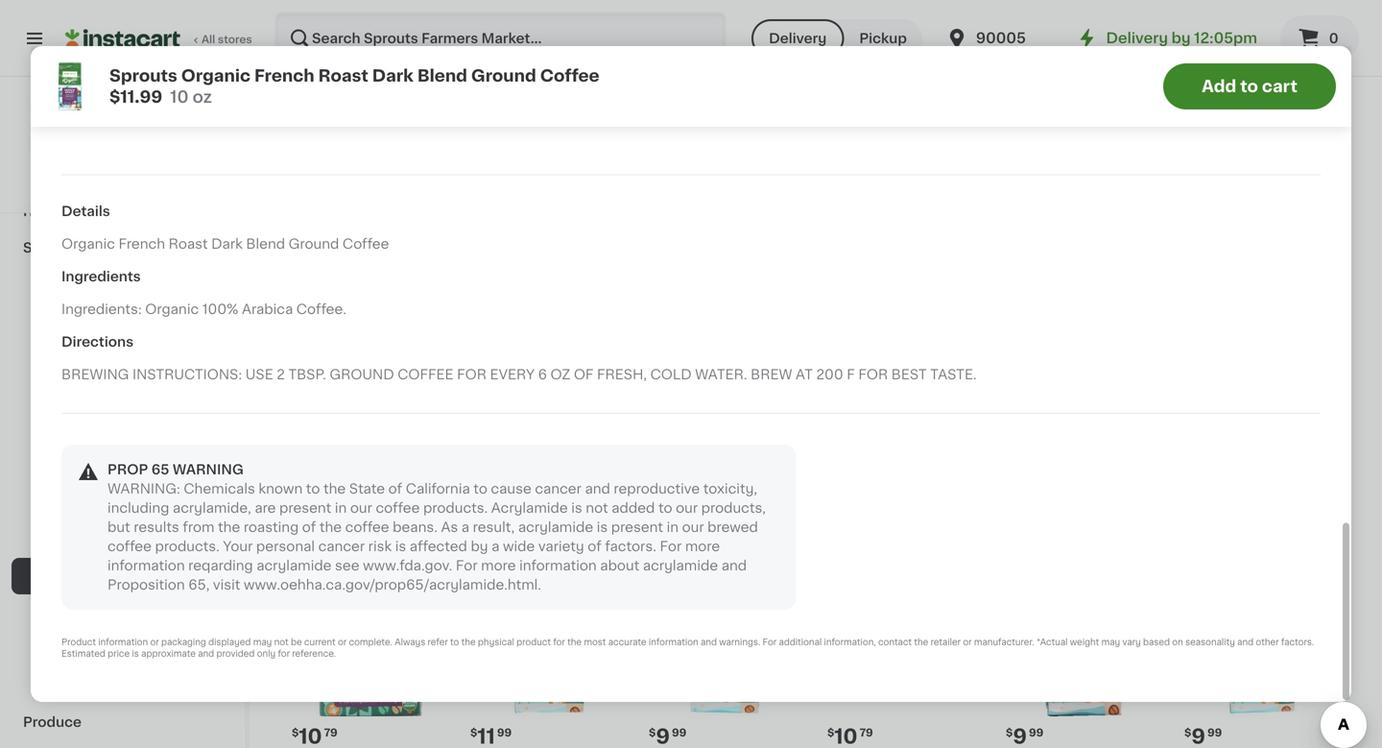 Task type: locate. For each thing, give the bounding box(es) containing it.
for right product
[[553, 638, 565, 647]]

not left be
[[274, 638, 289, 647]]

or right retailer
[[964, 638, 972, 647]]

ground
[[330, 368, 394, 381]]

organic inside sprouts organic french roast dark blend ground coffee $11.99 10 oz
[[181, 68, 251, 84]]

dark inside sprouts organic french roast dark blend ground coffee $11.99 10 oz
[[372, 68, 414, 84]]

0 vertical spatial 11
[[299, 442, 317, 462]]

information right accurate
[[649, 638, 699, 647]]

add up most
[[587, 569, 615, 583]]

2 for from the left
[[859, 368, 888, 381]]

breakfast inside sprouts organic breakfast blend ground coffee
[[1025, 23, 1089, 36]]

beans.
[[393, 521, 438, 534]]

variety
[[539, 540, 585, 553]]

2 $ 10 79 from the left
[[828, 726, 874, 747]]

acrylamide up variety
[[518, 521, 594, 534]]

2
[[277, 368, 285, 381]]

1 vertical spatial french
[[119, 237, 165, 251]]

product group containing 9
[[645, 553, 809, 748]]

0 vertical spatial by
[[1172, 31, 1191, 45]]

of up about
[[588, 540, 602, 553]]

but
[[108, 521, 130, 534]]

sprouts organic guatemalan ground coffee button
[[1124, 0, 1321, 74]]

details
[[61, 205, 110, 218]]

1 horizontal spatial of
[[389, 482, 402, 496]]

0 vertical spatial factors.
[[605, 540, 657, 553]]

not left added
[[586, 501, 609, 515]]

0 vertical spatial not
[[586, 501, 609, 515]]

blend inside sprouts organic french roast dark blend ground coffee $11.99 10 oz
[[418, 68, 468, 84]]

$ 10 79 down reference. on the left bottom of page
[[292, 726, 338, 747]]

is
[[572, 501, 583, 515], [597, 521, 608, 534], [395, 540, 406, 553], [132, 650, 139, 658]]

1 horizontal spatial many
[[293, 80, 324, 91]]

1 horizontal spatial products.
[[423, 501, 488, 515]]

other
[[1257, 638, 1280, 647]]

rican inside "sprouts costa rican blend medium roast ground coffee 10 oz"
[[566, 468, 605, 481]]

guatemalan for sprouts organic guatemalan ground coffee 10 oz
[[175, 23, 257, 36]]

is up about
[[597, 521, 608, 534]]

$ 11 99 down physical
[[471, 726, 512, 747]]

2 vertical spatial dark
[[331, 487, 362, 500]]

& right meat
[[73, 314, 83, 327]]

many for 10
[[81, 80, 111, 91]]

in
[[114, 80, 123, 91], [326, 80, 336, 91], [335, 501, 347, 515], [667, 521, 679, 534]]

0 horizontal spatial costa
[[523, 468, 563, 481]]

1 horizontal spatial for
[[660, 540, 682, 553]]

1 horizontal spatial for
[[859, 368, 888, 381]]

add button down variety
[[550, 559, 624, 593]]

1 horizontal spatial guatemalan
[[1237, 23, 1320, 36]]

delivery for delivery
[[769, 32, 827, 45]]

0 vertical spatial dark
[[372, 68, 414, 84]]

roast inside the sprouts brazil medium roast ground coffee 10 oz
[[429, 23, 468, 36]]

65
[[151, 463, 169, 476]]

foods
[[83, 606, 125, 619]]

tbsp.
[[289, 368, 326, 381]]

9
[[478, 442, 492, 462], [656, 442, 670, 462], [656, 726, 670, 747], [1013, 726, 1028, 747], [1192, 726, 1206, 747]]

1 vertical spatial dark
[[211, 237, 243, 251]]

to left cart
[[1241, 78, 1259, 95]]

1 horizontal spatial add
[[587, 569, 615, 583]]

more down wide
[[481, 559, 516, 572]]

0 horizontal spatial by
[[471, 540, 488, 553]]

buy
[[54, 98, 81, 111]]

organic inside the sprouts organic french roast dark blend ground coffee 10 oz
[[344, 468, 398, 481]]

0 horizontal spatial stock
[[126, 80, 156, 91]]

0 vertical spatial rican
[[799, 23, 837, 36]]

dark
[[372, 68, 414, 84], [211, 237, 243, 251], [331, 487, 362, 500]]

2 many from the left
[[293, 80, 324, 91]]

by inside prop 65 warning warning: chemicals known to the state of california to cause cancer and reproductive toxicity, including acrylamide, are present in our coffee products.  acrylamide is not added to our products, but results from the roasting of the coffee beans.  as a result, acrylamide is present in our brewed coffee products.  your personal cancer risk is affected by a wide variety of factors.  for more information reqarding acrylamide see www.fda.gov.  for more information about acrylamide and proposition 65, visit www.oehha.ca.gov/prop65/acrylamide.html.
[[471, 540, 488, 553]]

costa for sprouts costa rican blend medium roast ground coffee 10 oz
[[523, 468, 563, 481]]

1 vertical spatial &
[[96, 496, 107, 510]]

0 vertical spatial medium
[[370, 23, 425, 36]]

complete.
[[349, 638, 393, 647]]

goods
[[111, 642, 157, 656]]

organic inside sprouts organic guatemalan ground coffee
[[1180, 23, 1234, 36]]

ground inside "sprouts organic guatemalan ground coffee 10 oz"
[[61, 42, 112, 56]]

sprouts organic guatemalan ground coffee
[[1124, 23, 1320, 56]]

2 product group from the left
[[467, 553, 630, 748]]

product group
[[288, 553, 451, 748], [467, 553, 630, 748], [645, 553, 809, 748]]

2 vertical spatial french
[[401, 468, 448, 481]]

medium inside "sprouts costa rican blend medium roast ground coffee 10 oz"
[[509, 487, 564, 500]]

for down affected
[[456, 559, 478, 572]]

& left body
[[96, 496, 107, 510]]

brewing
[[61, 368, 129, 381]]

not inside prop 65 warning warning: chemicals known to the state of california to cause cancer and reproductive toxicity, including acrylamide, are present in our coffee products.  acrylamide is not added to our products, but results from the roasting of the coffee beans.  as a result, acrylamide is present in our brewed coffee products.  your personal cancer risk is affected by a wide variety of factors.  for more information reqarding acrylamide see www.fda.gov.  for more information about acrylamide and proposition 65, visit www.oehha.ca.gov/prop65/acrylamide.html.
[[586, 501, 609, 515]]

guatemalan
[[175, 23, 257, 36], [1237, 23, 1320, 36]]

rican up acrylamide
[[566, 468, 605, 481]]

be
[[291, 638, 302, 647]]

2 horizontal spatial medium
[[699, 42, 754, 56]]

1 many from the left
[[81, 80, 111, 91]]

coffee link
[[12, 558, 233, 594]]

or up approximate
[[150, 638, 159, 647]]

organic
[[118, 23, 171, 36], [968, 23, 1022, 36], [1180, 23, 1234, 36], [181, 68, 251, 84], [61, 237, 115, 251], [145, 303, 199, 316], [344, 468, 398, 481]]

to inside button
[[1241, 78, 1259, 95]]

roast inside sprouts costa rican blend medium roast ground coffee
[[758, 42, 797, 56]]

1 or from the left
[[150, 638, 159, 647]]

affected
[[410, 540, 468, 553]]

1 guatemalan from the left
[[175, 23, 257, 36]]

a right as at the left
[[462, 521, 470, 534]]

2 may from the left
[[1102, 638, 1121, 647]]

1 add button from the left
[[371, 559, 446, 593]]

99 down physical
[[497, 727, 512, 738]]

coffee.
[[297, 303, 347, 316]]

by left "12:05pm"
[[1172, 31, 1191, 45]]

everyday store prices link
[[57, 163, 188, 179]]

frozen foods
[[35, 606, 125, 619]]

our
[[350, 501, 373, 515], [676, 501, 698, 515], [682, 521, 704, 534]]

79 down 'information,'
[[860, 727, 874, 738]]

0 horizontal spatial of
[[302, 521, 316, 534]]

sprouts inside the sprouts brazil medium roast ground coffee 10 oz
[[274, 23, 327, 36]]

to right known
[[306, 482, 320, 496]]

and left reproductive
[[585, 482, 611, 496]]

for right the only
[[278, 650, 290, 658]]

blend
[[840, 23, 879, 36], [611, 23, 650, 36], [912, 42, 951, 56], [418, 68, 468, 84], [246, 237, 285, 251], [769, 468, 808, 481], [366, 487, 405, 500], [467, 487, 506, 500]]

ground inside "sprouts costa rican blend medium roast ground coffee 10 oz"
[[467, 506, 517, 520]]

2 many in stock from the left
[[293, 80, 369, 91]]

of
[[389, 482, 402, 496], [302, 521, 316, 534], [588, 540, 602, 553]]

instacart logo image
[[65, 27, 181, 50]]

*actual
[[1037, 638, 1068, 647]]

costa inside sprouts costa rican blend medium roast ground coffee
[[755, 23, 795, 36]]

0 horizontal spatial present
[[280, 501, 332, 515]]

1 horizontal spatial 11
[[478, 726, 495, 747]]

1 horizontal spatial french
[[254, 68, 315, 84]]

0 horizontal spatial or
[[150, 638, 159, 647]]

cancer up acrylamide
[[535, 482, 582, 496]]

1 horizontal spatial $ 10 79
[[828, 726, 874, 747]]

many in stock
[[81, 80, 156, 91], [293, 80, 369, 91]]

0 vertical spatial 12
[[487, 61, 498, 71]]

the
[[324, 482, 346, 496], [218, 521, 240, 534], [320, 521, 342, 534], [462, 638, 476, 647], [568, 638, 582, 647], [915, 638, 929, 647]]

1 horizontal spatial present
[[611, 521, 664, 534]]

blend inside sprouts organic breakfast blend ground coffee
[[912, 42, 951, 56]]

0 horizontal spatial $ 10 79
[[292, 726, 338, 747]]

1 horizontal spatial a
[[492, 540, 500, 553]]

0 horizontal spatial light
[[487, 42, 521, 56]]

79
[[324, 727, 338, 738], [860, 727, 874, 738]]

11
[[299, 442, 317, 462], [478, 726, 495, 747]]

www.fda.gov.
[[363, 559, 453, 572]]

10 inside the sprouts brazil medium roast ground coffee 10 oz
[[274, 61, 286, 71]]

french inside the sprouts organic french roast dark blend ground coffee 10 oz
[[401, 468, 448, 481]]

products. down 'from'
[[155, 540, 220, 553]]

sprouts inside sprouts organic breakfast blend ground coffee
[[912, 23, 964, 36]]

0 vertical spatial french
[[254, 68, 315, 84]]

1 vertical spatial for
[[456, 559, 478, 572]]

1 horizontal spatial not
[[586, 501, 609, 515]]

oz inside the sprouts brazil medium roast ground coffee 10 oz
[[289, 61, 301, 71]]

oz inside "sprouts organic guatemalan ground coffee 10 oz"
[[76, 61, 89, 71]]

stock up again
[[126, 80, 156, 91]]

& left "but"
[[87, 533, 97, 546]]

0 horizontal spatial rican
[[566, 468, 605, 481]]

cancer up see
[[318, 540, 365, 553]]

2 horizontal spatial acrylamide
[[643, 559, 718, 572]]

vitamins & body care
[[35, 496, 182, 510]]

sprouts brands link
[[12, 230, 233, 266]]

1 horizontal spatial many in stock
[[293, 80, 369, 91]]

99
[[319, 443, 333, 454], [494, 443, 508, 454], [672, 443, 687, 454], [497, 727, 512, 738], [672, 727, 687, 738], [1029, 727, 1044, 738], [1208, 727, 1223, 738]]

organic for sprouts organic french roast dark blend ground coffee 10 oz
[[344, 468, 398, 481]]

2 add button from the left
[[550, 559, 624, 593]]

blend inside sprouts costa rican blend medium roast ground coffee
[[840, 23, 879, 36]]

information up 'price'
[[98, 638, 148, 647]]

factors. inside product information or packaging displayed may not be current or complete. always refer to the physical product for the most accurate information and warnings. for additional information, contact the retailer or manufacturer. *actual weight may vary based on seasonality and other factors. estimated price is approximate and provided only for reference.
[[1282, 638, 1315, 647]]

manufacturer.
[[975, 638, 1035, 647]]

2 79 from the left
[[860, 727, 874, 738]]

for left "every"
[[457, 368, 487, 381]]

0 horizontal spatial acrylamide
[[257, 559, 332, 572]]

costa inside "sprouts costa rican blend medium roast ground coffee 10 oz"
[[523, 468, 563, 481]]

medium for sprouts costa rican blend medium roast ground coffee
[[699, 42, 754, 56]]

by down result,
[[471, 540, 488, 553]]

3 or from the left
[[964, 638, 972, 647]]

0 horizontal spatial $ 11 99
[[292, 442, 333, 462]]

2 horizontal spatial french
[[401, 468, 448, 481]]

for
[[457, 368, 487, 381], [859, 368, 888, 381]]

0 horizontal spatial many
[[81, 80, 111, 91]]

reproductive
[[614, 482, 700, 496]]

& for vitamins
[[96, 496, 107, 510]]

1 vertical spatial rican
[[566, 468, 605, 481]]

factors. up about
[[605, 540, 657, 553]]

2 or from the left
[[338, 638, 347, 647]]

1 many in stock from the left
[[81, 80, 156, 91]]

0 horizontal spatial 79
[[324, 727, 338, 738]]

None search field
[[275, 12, 727, 65]]

delivery left "12:05pm"
[[1107, 31, 1169, 45]]

79 down reference. on the left bottom of page
[[324, 727, 338, 738]]

many in stock for coffee
[[81, 80, 156, 91]]

oz inside sprouts organic french roast dark blend ground coffee $11.99 10 oz
[[193, 89, 212, 105]]

sprouts costa rican blend medium roast ground coffee
[[699, 23, 879, 75]]

oz
[[551, 368, 571, 381]]

11 down physical
[[478, 726, 495, 747]]

add button
[[371, 559, 446, 593], [550, 559, 624, 593]]

10 inside "sprouts costa rican blend medium roast ground coffee 10 oz"
[[467, 525, 479, 535]]

ground inside sprouts organic breakfast blend ground coffee
[[954, 42, 1005, 56]]

products. up as at the left
[[423, 501, 488, 515]]

ground inside sprouts organic french roast dark blend ground coffee $11.99 10 oz
[[471, 68, 537, 84]]

for right "warnings."
[[763, 638, 777, 647]]

everyday store prices
[[57, 166, 176, 176]]

$ 9 99 inside the product group
[[649, 726, 687, 747]]

1 horizontal spatial product group
[[467, 553, 630, 748]]

the left physical
[[462, 638, 476, 647]]

dark inside the sprouts organic french roast dark blend ground coffee 10 oz
[[331, 487, 362, 500]]

0 horizontal spatial 12
[[487, 61, 498, 71]]

1 vertical spatial factors.
[[1282, 638, 1315, 647]]

factors.
[[605, 540, 657, 553], [1282, 638, 1315, 647]]

2 guatemalan from the left
[[1237, 23, 1320, 36]]

add button down risk
[[371, 559, 446, 593]]

1 vertical spatial not
[[274, 638, 289, 647]]

add to cart
[[1202, 78, 1298, 95]]

sprouts organic french roast dark blend ground coffee $11.99 10 oz
[[109, 68, 600, 105]]

arabica
[[242, 303, 293, 316]]

products.
[[423, 501, 488, 515], [155, 540, 220, 553]]

product
[[517, 638, 551, 647]]

0 horizontal spatial a
[[462, 521, 470, 534]]

0 vertical spatial light
[[487, 42, 521, 56]]

instructions:
[[133, 368, 242, 381]]

organic for sprouts organic french roast dark blend ground coffee $11.99 10 oz
[[181, 68, 251, 84]]

present down known
[[280, 501, 332, 515]]

or right the current
[[338, 638, 347, 647]]

stock for coffee
[[126, 80, 156, 91]]

organic for ingredients: organic 100% arabica coffee.
[[145, 303, 199, 316]]

$ 11 99 up known
[[292, 442, 333, 462]]

prop
[[108, 463, 148, 476]]

sprouts inside "sprouts costa rican blend medium roast ground coffee 10 oz"
[[467, 468, 519, 481]]

for right f on the right of page
[[859, 368, 888, 381]]

coffee inside sprouts costa rican blend medium roast ground coffee
[[699, 61, 746, 75]]

to right 'refer'
[[450, 638, 459, 647]]

11 up known
[[299, 442, 317, 462]]

1 horizontal spatial delivery
[[1107, 31, 1169, 45]]

coffee down "but"
[[108, 540, 152, 553]]

organic for sprouts organic breakfast blend ground coffee
[[968, 23, 1022, 36]]

1 horizontal spatial add button
[[550, 559, 624, 593]]

2 stock from the left
[[339, 80, 369, 91]]

9 down manufacturer. on the bottom of page
[[1013, 726, 1028, 747]]

for
[[660, 540, 682, 553], [456, 559, 478, 572], [763, 638, 777, 647]]

contact
[[879, 638, 912, 647]]

fresh,
[[597, 368, 647, 381]]

guatemalan inside sprouts organic guatemalan ground coffee
[[1237, 23, 1320, 36]]

sprouts organic breakfast blend ground coffee
[[912, 23, 1089, 56]]

1 horizontal spatial 12
[[645, 525, 657, 535]]

0 vertical spatial coffee
[[376, 501, 420, 515]]

add
[[1202, 78, 1237, 95], [408, 569, 436, 583], [587, 569, 615, 583]]

many in stock for ground
[[293, 80, 369, 91]]

organic inside sprouts organic breakfast blend ground coffee
[[968, 23, 1022, 36]]

acrylamide down personal
[[257, 559, 332, 572]]

snacks & beverages
[[35, 533, 172, 546]]

oz
[[76, 61, 89, 71], [289, 61, 301, 71], [500, 61, 513, 71], [193, 89, 212, 105], [303, 525, 315, 535], [481, 525, 494, 535], [659, 525, 672, 535]]

factors. right other
[[1282, 638, 1315, 647]]

1 horizontal spatial factors.
[[1282, 638, 1315, 647]]

2 horizontal spatial product group
[[645, 553, 809, 748]]

sprouts
[[61, 23, 114, 36], [699, 23, 752, 36], [274, 23, 327, 36], [487, 23, 539, 36], [912, 23, 964, 36], [1124, 23, 1177, 36], [109, 68, 178, 84], [23, 241, 78, 254], [288, 468, 341, 481], [467, 468, 519, 481], [645, 468, 698, 481]]

ground inside the sprouts brazil medium roast ground coffee 10 oz
[[274, 42, 325, 56]]

may left vary
[[1102, 638, 1121, 647]]

0 horizontal spatial add button
[[371, 559, 446, 593]]

all stores link
[[65, 12, 254, 65]]

3 product group from the left
[[645, 553, 809, 748]]

rican
[[799, 23, 837, 36], [566, 468, 605, 481]]

not inside product information or packaging displayed may not be current or complete. always refer to the physical product for the most accurate information and warnings. for additional information, contact the retailer or manufacturer. *actual weight may vary based on seasonality and other factors. estimated price is approximate and provided only for reference.
[[274, 638, 289, 647]]

0 vertical spatial &
[[73, 314, 83, 327]]

rican left pickup
[[799, 23, 837, 36]]

1 vertical spatial $ 11 99
[[471, 726, 512, 747]]

lists link
[[12, 124, 233, 162]]

1 product group from the left
[[288, 553, 451, 748]]

2 horizontal spatial dark
[[372, 68, 414, 84]]

2 vertical spatial of
[[588, 540, 602, 553]]

brewed
[[708, 521, 759, 534]]

for down reproductive
[[660, 540, 682, 553]]

0 horizontal spatial delivery
[[769, 32, 827, 45]]

oz inside "sprouts costa rican blend medium roast ground coffee 10 oz"
[[481, 525, 494, 535]]

many down the sprouts brazil medium roast ground coffee 10 oz
[[293, 80, 324, 91]]

6
[[538, 368, 547, 381]]

may up the only
[[253, 638, 272, 647]]

our left the brewed
[[682, 521, 704, 534]]

guatemalan for sprouts organic guatemalan ground coffee
[[1237, 23, 1320, 36]]

delivery inside button
[[769, 32, 827, 45]]

water.
[[696, 368, 748, 381]]

is right 'price'
[[132, 650, 139, 658]]

1 vertical spatial light
[[645, 487, 680, 500]]

2 horizontal spatial for
[[763, 638, 777, 647]]

more down the brewed
[[685, 540, 720, 553]]

0 vertical spatial present
[[280, 501, 332, 515]]

reference.
[[292, 650, 336, 658]]

many in stock down the sprouts brazil medium roast ground coffee 10 oz
[[293, 80, 369, 91]]

roast inside "sprouts costa rican blend medium roast ground coffee 10 oz"
[[568, 487, 607, 500]]

1 horizontal spatial dark
[[331, 487, 362, 500]]

2 horizontal spatial breakfast
[[1025, 23, 1089, 36]]

present down added
[[611, 521, 664, 534]]

sprouts farmers market logo image
[[104, 100, 141, 136]]

about
[[600, 559, 640, 572]]

2 vertical spatial for
[[763, 638, 777, 647]]

add down affected
[[408, 569, 436, 583]]

0 vertical spatial sprouts breakfast blend light roast ground coffee 12 oz
[[487, 23, 668, 71]]

1 for from the left
[[457, 368, 487, 381]]

in up again
[[114, 80, 123, 91]]

guatemalan inside "sprouts organic guatemalan ground coffee 10 oz"
[[175, 23, 257, 36]]

result,
[[473, 521, 515, 534]]

add down sprouts organic guatemalan ground coffee at the top right of page
[[1202, 78, 1237, 95]]

add for 10
[[408, 569, 436, 583]]

in down the sprouts brazil medium roast ground coffee 10 oz
[[326, 80, 336, 91]]

sprouts inside sprouts costa rican blend medium roast ground coffee
[[699, 23, 752, 36]]

coffee up beans.
[[376, 501, 420, 515]]

additional
[[779, 638, 822, 647]]

1 horizontal spatial may
[[1102, 638, 1121, 647]]

beverages
[[101, 533, 172, 546]]

acrylamide,
[[173, 501, 251, 515]]

only
[[257, 650, 276, 658]]

stock down the sprouts brazil medium roast ground coffee 10 oz
[[339, 80, 369, 91]]

taste.
[[931, 368, 977, 381]]

to down reproductive
[[659, 501, 673, 515]]

add for 11
[[587, 569, 615, 583]]

1 vertical spatial medium
[[699, 42, 754, 56]]

1 stock from the left
[[126, 80, 156, 91]]

dark for sprouts organic french roast dark blend ground coffee 10 oz
[[331, 487, 362, 500]]

1 horizontal spatial light
[[645, 487, 680, 500]]

of up personal
[[302, 521, 316, 534]]

a down result,
[[492, 540, 500, 553]]

1 horizontal spatial $ 11 99
[[471, 726, 512, 747]]

organic inside "sprouts organic guatemalan ground coffee 10 oz"
[[118, 23, 171, 36]]

0 horizontal spatial many in stock
[[81, 80, 156, 91]]

medium
[[370, 23, 425, 36], [699, 42, 754, 56], [509, 487, 564, 500]]

delivery left pickup
[[769, 32, 827, 45]]

1 horizontal spatial rican
[[799, 23, 837, 36]]

$ 11 99
[[292, 442, 333, 462], [471, 726, 512, 747]]

many in stock up again
[[81, 80, 156, 91]]

acrylamide right about
[[643, 559, 718, 572]]

$ 10 79 down 'information,'
[[828, 726, 874, 747]]

roast inside the sprouts organic french roast dark blend ground coffee 10 oz
[[288, 487, 327, 500]]

french inside sprouts organic french roast dark blend ground coffee $11.99 10 oz
[[254, 68, 315, 84]]

0 horizontal spatial cancer
[[318, 540, 365, 553]]

medium inside sprouts costa rican blend medium roast ground coffee
[[699, 42, 754, 56]]

rican inside sprouts costa rican blend medium roast ground coffee
[[799, 23, 837, 36]]

2 horizontal spatial or
[[964, 638, 972, 647]]



Task type: vqa. For each thing, say whether or not it's contained in the screenshot.


Task type: describe. For each thing, give the bounding box(es) containing it.
coffee inside sprouts organic breakfast blend ground coffee
[[1008, 42, 1055, 56]]

& for meat
[[73, 314, 83, 327]]

99 up the sprouts organic french roast dark blend ground coffee 10 oz
[[319, 443, 333, 454]]

1 may from the left
[[253, 638, 272, 647]]

stock for ground
[[339, 80, 369, 91]]

is inside product information or packaging displayed may not be current or complete. always refer to the physical product for the most accurate information and warnings. for additional information, contact the retailer or manufacturer. *actual weight may vary based on seasonality and other factors. estimated price is approximate and provided only for reference.
[[132, 650, 139, 658]]

add to cart button
[[1164, 63, 1337, 109]]

care
[[150, 496, 182, 510]]

0 horizontal spatial dark
[[211, 237, 243, 251]]

meat & seafood link
[[12, 303, 233, 339]]

retailer
[[931, 638, 961, 647]]

2 vertical spatial coffee
[[108, 540, 152, 553]]

medium for sprouts costa rican blend medium roast ground coffee 10 oz
[[509, 487, 564, 500]]

the up see
[[320, 521, 342, 534]]

including
[[108, 501, 169, 515]]

coffee inside sprouts organic guatemalan ground coffee
[[1178, 42, 1225, 56]]

packaging
[[161, 638, 206, 647]]

sprouts inside sprouts organic french roast dark blend ground coffee $11.99 10 oz
[[109, 68, 178, 84]]

ingredients:
[[61, 303, 142, 316]]

coffee inside the sprouts organic french roast dark blend ground coffee 10 oz
[[342, 506, 389, 520]]

for inside product information or packaging displayed may not be current or complete. always refer to the physical product for the most accurate information and warnings. for additional information, contact the retailer or manufacturer. *actual weight may vary based on seasonality and other factors. estimated price is approximate and provided only for reference.
[[763, 638, 777, 647]]

visit
[[213, 578, 240, 592]]

directions
[[61, 335, 134, 349]]

ground inside sprouts costa rican blend medium roast ground coffee
[[800, 42, 851, 56]]

is up variety
[[572, 501, 583, 515]]

produce link
[[12, 704, 233, 740]]

many for coffee
[[293, 80, 324, 91]]

vitamins
[[35, 496, 93, 510]]

90005 button
[[946, 12, 1061, 65]]

frozen
[[35, 606, 80, 619]]

sprouts brazil medium roast ground coffee 10 oz
[[274, 23, 468, 71]]

in down reproductive
[[667, 521, 679, 534]]

proposition
[[108, 578, 185, 592]]

10 inside sprouts organic french roast dark blend ground coffee $11.99 10 oz
[[170, 89, 189, 105]]

blend inside the sprouts organic french roast dark blend ground coffee 10 oz
[[366, 487, 405, 500]]

buy it again link
[[12, 85, 233, 124]]

frozen foods link
[[12, 594, 233, 631]]

0 vertical spatial for
[[553, 638, 565, 647]]

coffee inside the sprouts brazil medium roast ground coffee 10 oz
[[328, 42, 375, 56]]

french for sprouts organic french roast dark blend ground coffee 10 oz
[[401, 468, 448, 481]]

0 vertical spatial of
[[389, 482, 402, 496]]

sprouts inside the sprouts organic french roast dark blend ground coffee 10 oz
[[288, 468, 341, 481]]

household goods link
[[12, 631, 233, 667]]

10 inside the sprouts organic french roast dark blend ground coffee 10 oz
[[288, 525, 300, 535]]

0 horizontal spatial 11
[[299, 442, 317, 462]]

blend inside "sprouts costa rican blend medium roast ground coffee 10 oz"
[[467, 487, 506, 500]]

based
[[1144, 638, 1171, 647]]

is up www.fda.gov.
[[395, 540, 406, 553]]

costa for sprouts costa rican blend medium roast ground coffee
[[755, 23, 795, 36]]

and left "warnings."
[[701, 638, 717, 647]]

most
[[584, 638, 606, 647]]

$ 11 99 inside the product group
[[471, 726, 512, 747]]

delivery button
[[752, 19, 844, 58]]

brew
[[751, 368, 793, 381]]

1 vertical spatial 11
[[478, 726, 495, 747]]

accurate
[[609, 638, 647, 647]]

9 down seasonality
[[1192, 726, 1206, 747]]

cart
[[1263, 78, 1298, 95]]

medium inside the sprouts brazil medium roast ground coffee 10 oz
[[370, 23, 425, 36]]

french for sprouts organic french roast dark blend ground coffee $11.99 10 oz
[[254, 68, 315, 84]]

the up your
[[218, 521, 240, 534]]

the left retailer
[[915, 638, 929, 647]]

best
[[892, 368, 927, 381]]

1 vertical spatial of
[[302, 521, 316, 534]]

0 vertical spatial more
[[685, 540, 720, 553]]

again
[[97, 98, 135, 111]]

sprouts inside "sprouts organic guatemalan ground coffee 10 oz"
[[61, 23, 114, 36]]

warning
[[173, 463, 244, 476]]

body
[[110, 496, 146, 510]]

9 up reproductive
[[656, 442, 670, 462]]

sprouts organic breakfast blend ground coffee button
[[912, 0, 1109, 74]]

1 vertical spatial products.
[[155, 540, 220, 553]]

0 horizontal spatial more
[[481, 559, 516, 572]]

product group containing 11
[[467, 553, 630, 748]]

products,
[[702, 501, 766, 515]]

information,
[[824, 638, 876, 647]]

organic for sprouts organic guatemalan ground coffee 10 oz
[[118, 23, 171, 36]]

seafood
[[87, 314, 143, 327]]

ground inside the sprouts organic french roast dark blend ground coffee 10 oz
[[288, 506, 339, 520]]

vary
[[1123, 638, 1142, 647]]

roasting
[[244, 521, 299, 534]]

coffee inside "sprouts organic guatemalan ground coffee 10 oz"
[[116, 42, 162, 56]]

all
[[202, 34, 215, 45]]

oz inside the sprouts organic french roast dark blend ground coffee 10 oz
[[303, 525, 315, 535]]

are
[[255, 501, 276, 515]]

0 horizontal spatial for
[[456, 559, 478, 572]]

household
[[35, 642, 108, 656]]

rican for sprouts costa rican blend medium roast ground coffee
[[799, 23, 837, 36]]

1 vertical spatial sprouts breakfast blend light roast ground coffee 12 oz
[[645, 468, 808, 535]]

approximate
[[141, 650, 196, 658]]

the left state at the left
[[324, 482, 346, 496]]

wide
[[503, 540, 535, 553]]

the left most
[[568, 638, 582, 647]]

add button for 11
[[550, 559, 624, 593]]

0 horizontal spatial french
[[119, 237, 165, 251]]

rican for sprouts costa rican blend medium roast ground coffee 10 oz
[[566, 468, 605, 481]]

it
[[84, 98, 94, 111]]

99 down *actual
[[1029, 727, 1044, 738]]

organic for sprouts organic guatemalan ground coffee
[[1180, 23, 1234, 36]]

1 horizontal spatial acrylamide
[[518, 521, 594, 534]]

in up see
[[335, 501, 347, 515]]

and down the brewed
[[722, 559, 747, 572]]

1 vertical spatial 12
[[645, 525, 657, 535]]

our down state at the left
[[350, 501, 373, 515]]

www.oehha.ca.gov/prop65/acrylamide.html.
[[244, 578, 542, 592]]

provided
[[217, 650, 255, 658]]

0 vertical spatial products.
[[423, 501, 488, 515]]

cold
[[651, 368, 692, 381]]

0 vertical spatial for
[[660, 540, 682, 553]]

2 horizontal spatial add
[[1202, 78, 1237, 95]]

coffee inside 'link'
[[35, 569, 81, 583]]

9 up cause
[[478, 442, 492, 462]]

state
[[349, 482, 385, 496]]

to left cause
[[474, 482, 488, 496]]

1 vertical spatial a
[[492, 540, 500, 553]]

1 horizontal spatial by
[[1172, 31, 1191, 45]]

toxicity,
[[704, 482, 758, 496]]

ground inside sprouts organic guatemalan ground coffee
[[1124, 42, 1175, 56]]

information down variety
[[520, 559, 597, 572]]

1 $ 10 79 from the left
[[292, 726, 338, 747]]

added
[[612, 501, 655, 515]]

1 vertical spatial coffee
[[345, 521, 390, 534]]

deli
[[35, 460, 61, 473]]

0 button
[[1281, 15, 1360, 61]]

deli link
[[12, 448, 233, 485]]

$11.99
[[109, 89, 162, 105]]

0 horizontal spatial for
[[278, 650, 290, 658]]

physical
[[478, 638, 515, 647]]

1 horizontal spatial breakfast
[[701, 468, 766, 481]]

buy it again
[[54, 98, 135, 111]]

0 vertical spatial $ 11 99
[[292, 442, 333, 462]]

product information or packaging displayed may not be current or complete. always refer to the physical product for the most accurate information and warnings. for additional information, contact the retailer or manufacturer. *actual weight may vary based on seasonality and other factors. estimated price is approximate and provided only for reference.
[[61, 638, 1315, 658]]

cause
[[491, 482, 532, 496]]

1 79 from the left
[[324, 727, 338, 738]]

brewing instructions: use 2 tbsp. ground coffee for every 6 oz of fresh, cold water. brew at 200 f for best taste.
[[61, 368, 977, 381]]

results
[[134, 521, 179, 534]]

refer
[[428, 638, 448, 647]]

everyday
[[57, 166, 109, 176]]

product group containing 10
[[288, 553, 451, 748]]

produce
[[23, 715, 82, 729]]

household goods
[[35, 642, 157, 656]]

65,
[[188, 578, 210, 592]]

service type group
[[752, 19, 923, 58]]

to inside product information or packaging displayed may not be current or complete. always refer to the physical product for the most accurate information and warnings. for additional information, contact the retailer or manufacturer. *actual weight may vary based on seasonality and other factors. estimated price is approximate and provided only for reference.
[[450, 638, 459, 647]]

200
[[817, 368, 844, 381]]

organic french roast dark blend ground coffee
[[61, 237, 389, 251]]

99 down product information or packaging displayed may not be current or complete. always refer to the physical product for the most accurate information and warnings. for additional information, contact the retailer or manufacturer. *actual weight may vary based on seasonality and other factors. estimated price is approximate and provided only for reference.
[[672, 727, 687, 738]]

price
[[108, 650, 130, 658]]

99 up cause
[[494, 443, 508, 454]]

bakery
[[35, 278, 81, 291]]

99 up reproductive
[[672, 443, 687, 454]]

chemicals
[[184, 482, 255, 496]]

prices
[[142, 166, 176, 176]]

warnings.
[[720, 638, 761, 647]]

delivery for delivery by 12:05pm
[[1107, 31, 1169, 45]]

0 horizontal spatial breakfast
[[543, 23, 607, 36]]

factors. inside prop 65 warning warning: chemicals known to the state of california to cause cancer and reproductive toxicity, including acrylamide, are present in our coffee products.  acrylamide is not added to our products, but results from the roasting of the coffee beans.  as a result, acrylamide is present in our brewed coffee products.  your personal cancer risk is affected by a wide variety of factors.  for more information reqarding acrylamide see www.fda.gov.  for more information about acrylamide and proposition 65, visit www.oehha.ca.gov/prop65/acrylamide.html.
[[605, 540, 657, 553]]

on
[[1173, 638, 1184, 647]]

1 vertical spatial present
[[611, 521, 664, 534]]

brands
[[81, 241, 130, 254]]

roast inside sprouts organic french roast dark blend ground coffee $11.99 10 oz
[[318, 68, 369, 84]]

seasonality
[[1186, 638, 1236, 647]]

bakery link
[[12, 266, 233, 303]]

pickup button
[[844, 19, 923, 58]]

99 down seasonality
[[1208, 727, 1223, 738]]

known
[[259, 482, 303, 496]]

dark for sprouts organic french roast dark blend ground coffee $11.99 10 oz
[[372, 68, 414, 84]]

add button for 10
[[371, 559, 446, 593]]

coffee inside "sprouts costa rican blend medium roast ground coffee 10 oz"
[[521, 506, 567, 520]]

sprouts inside sprouts organic guatemalan ground coffee
[[1124, 23, 1177, 36]]

2 horizontal spatial of
[[588, 540, 602, 553]]

& for snacks
[[87, 533, 97, 546]]

information up proposition
[[108, 559, 185, 572]]

0 vertical spatial a
[[462, 521, 470, 534]]

10 inside "sprouts organic guatemalan ground coffee 10 oz"
[[61, 61, 73, 71]]

9 down product information or packaging displayed may not be current or complete. always refer to the physical product for the most accurate information and warnings. for additional information, contact the retailer or manufacturer. *actual weight may vary based on seasonality and other factors. estimated price is approximate and provided only for reference.
[[656, 726, 670, 747]]

our down reproductive
[[676, 501, 698, 515]]

ingredients
[[61, 270, 141, 283]]

sprouts organic guatemalan ground coffee 10 oz
[[61, 23, 257, 71]]

and left other
[[1238, 638, 1254, 647]]

reqarding
[[188, 559, 253, 572]]

pickup
[[860, 32, 907, 45]]

coffee inside sprouts organic french roast dark blend ground coffee $11.99 10 oz
[[540, 68, 600, 84]]

1 horizontal spatial cancer
[[535, 482, 582, 496]]

warning:
[[108, 482, 180, 496]]

coffee
[[398, 368, 454, 381]]

california
[[406, 482, 470, 496]]

and down packaging
[[198, 650, 214, 658]]

personal
[[256, 540, 315, 553]]



